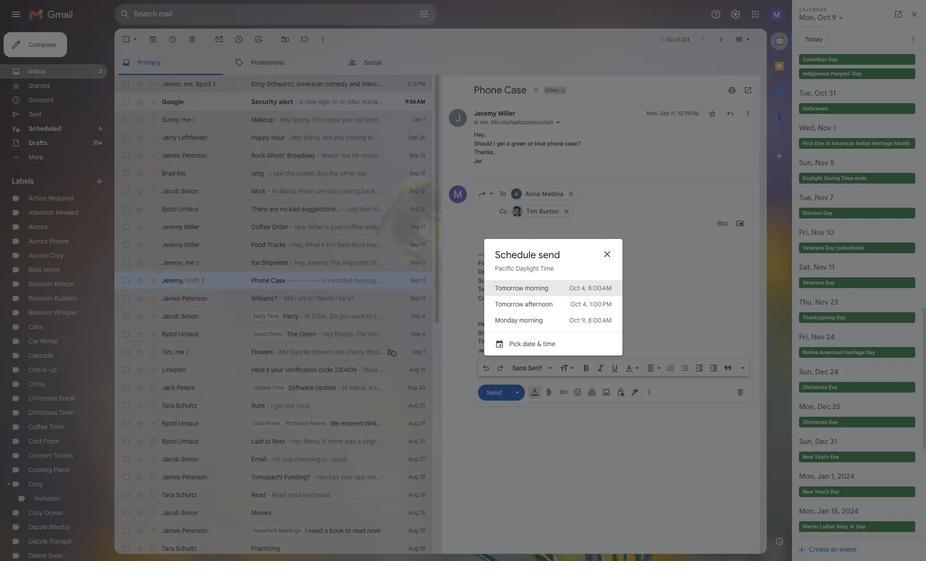 Task type: vqa. For each thing, say whether or not it's contained in the screenshot.


Task type: locate. For each thing, give the bounding box(es) containing it.
1 vertical spatial or
[[532, 330, 537, 336]]

2 8:00 am from the top
[[588, 316, 612, 324]]

28
[[419, 474, 425, 481], [419, 492, 425, 499], [419, 510, 425, 516], [419, 528, 425, 534], [419, 546, 425, 552]]

party up 'good'
[[253, 313, 266, 320]]

coming down other
[[339, 187, 360, 195]]

book
[[329, 527, 344, 535]]

1 horizontal spatial 3
[[212, 81, 215, 87]]

3 29 from the top
[[419, 438, 425, 445]]

maria, left when
[[279, 187, 297, 195]]

check-
[[29, 366, 50, 374]]

good omen the omen -
[[253, 330, 322, 338]]

christmas for christmas break
[[29, 395, 57, 403]]

1 blossom from the top
[[29, 280, 53, 288]]

11, left 2023
[[520, 269, 528, 275]]

bjord umlaut for sep 4
[[162, 330, 198, 338]]

coming for back
[[339, 187, 360, 195]]

morning for monday morning
[[519, 316, 543, 324]]

party up 'the'
[[283, 313, 298, 321]]

4 james from the top
[[162, 474, 181, 482]]

blue
[[535, 140, 546, 147], [539, 330, 550, 336]]

row up got
[[114, 379, 432, 397]]

0 vertical spatial hi
[[272, 187, 278, 195]]

williams? - will i am's? would i be's?
[[251, 295, 354, 303]]

230409
[[334, 366, 357, 374]]

1 13 from the top
[[420, 152, 425, 159]]

leftfielder
[[178, 134, 208, 142]]

poem up the concert tickets
[[43, 438, 59, 446]]

mon,
[[647, 110, 659, 117], [494, 269, 506, 275]]

1 horizontal spatial 10:39 am
[[677, 110, 699, 117]]

2 inside tim , me 2
[[186, 349, 189, 356]]

tim for burton
[[526, 208, 538, 215]]

12 right "work?"
[[420, 188, 425, 195]]

should down to me , info.michaelsconstruction
[[474, 140, 492, 147]]

sep 12
[[410, 188, 425, 195], [410, 206, 425, 212]]

underline ‪(⌘u)‬ image
[[610, 364, 619, 373]]

on
[[393, 152, 400, 160]]

0 horizontal spatial mon,
[[494, 269, 506, 275]]

1 vertical spatial press delete to remove this chip element
[[562, 207, 570, 216]]

hey
[[291, 134, 302, 142]]

1 vertical spatial jer
[[401, 241, 411, 249]]

you for maria,
[[334, 134, 344, 142]]

security alert -
[[251, 98, 299, 106]]

breeze for aurora breeze
[[49, 237, 69, 245]]

bulleted list ‪(⌘⇧8)‬ image
[[681, 364, 689, 373]]

1 vertical spatial morning
[[519, 316, 543, 324]]

3 not important switch from the top
[[148, 473, 157, 482]]

2 simon from the top
[[181, 313, 198, 321]]

18 row from the top
[[114, 379, 432, 397]]

0 vertical spatial sep 12
[[410, 188, 425, 195]]

not important switch for laid to rest
[[148, 437, 157, 446]]

your right is
[[331, 223, 343, 231]]

2 peterson from the top
[[182, 295, 207, 303]]

row up hi!
[[114, 433, 432, 451]]

1 horizontal spatial read
[[272, 491, 286, 499]]

3 james from the top
[[162, 295, 181, 303]]

1 vertical spatial 4,
[[583, 300, 588, 308]]

phone up the time
[[551, 330, 568, 336]]

1 vertical spatial 10:39 am
[[550, 269, 574, 275]]

sep inside ---------- forwarded message --------- from: jeremy miller <millerjeremy500@gmail.com> date: mon, sep 11, 2023 at 10:39 am subject: phone case to: maria williams <mariaaawilliams@gmail.com> cc:  <info.michaelsconstruction@gmail.com>
[[508, 269, 518, 275]]

time for hi
[[267, 313, 279, 320]]

10:39 am left not starred checkbox on the right of page
[[677, 110, 699, 117]]

jack
[[162, 384, 175, 392]]

dazzle down cozy ocean 'link'
[[29, 524, 48, 532]]

important mainly because you often read messages with this label. switch
[[148, 80, 157, 89]]

tim up linkedin
[[162, 348, 172, 356]]

1 vertical spatial press delete to remove this chip image
[[562, 207, 570, 216]]

settings image
[[730, 9, 741, 20]]

1 james peterson from the top
[[162, 152, 207, 160]]

10:39 am down <millerjeremy500@gmail.com>
[[550, 269, 574, 275]]

0 vertical spatial blossom
[[29, 280, 53, 288]]

time inside party time party - hi clark, do you want to come to our party?
[[267, 313, 279, 320]]

2 vertical spatial aurora
[[29, 252, 48, 260]]

hi right work
[[272, 187, 278, 195]]

1 dazzle from the top
[[29, 524, 48, 532]]

time up got
[[272, 385, 284, 391]]

inbox button
[[544, 86, 560, 94]]

0 vertical spatial dazzle
[[29, 524, 48, 532]]

coffee
[[345, 223, 363, 231]]

dazzle tranquil link
[[29, 538, 72, 546]]

1 tomorrow from the top
[[495, 284, 523, 292]]

2 vertical spatial jeremy miller
[[162, 241, 200, 249]]

schultz for runs
[[176, 402, 197, 410]]

schedule send
[[495, 249, 560, 261]]

1 jacob simon from the top
[[162, 187, 198, 195]]

you down dog
[[327, 187, 337, 195]]

phone for phone case -
[[251, 277, 269, 285]]

0 horizontal spatial happy
[[251, 134, 270, 142]]

james peterson for williams?
[[162, 295, 207, 303]]

9:56 am
[[405, 98, 425, 105]]

1 vertical spatial coffee
[[29, 423, 48, 431]]

1 vertical spatial dazzle
[[29, 538, 48, 546]]

0 vertical spatial schultz
[[176, 402, 197, 410]]

bjord umlaut for aug 29
[[162, 438, 198, 446]]

update down here's
[[253, 385, 271, 391]]

3 aug 29 from the top
[[408, 438, 425, 445]]

me for james
[[184, 80, 193, 88]]

1 horizontal spatial party
[[283, 313, 298, 321]]

row down williams?
[[114, 308, 432, 326]]

1 vertical spatial thanks,
[[478, 338, 499, 345]]

williams?
[[251, 295, 278, 303]]

0 vertical spatial 4,
[[581, 284, 587, 292]]

hey, down to me , info.michaelsconstruction
[[474, 131, 485, 138]]

, for james , me , bjord 3
[[181, 80, 182, 88]]

happy up now
[[375, 134, 394, 142]]

peterson for tomopachi
[[182, 474, 207, 482]]

time! for coffee time!
[[49, 423, 64, 431]]

0 vertical spatial press delete to remove this chip element
[[567, 190, 575, 198]]

aug for row containing linkedin
[[409, 367, 419, 373]]

tara schultz for runs - i got the runs.
[[162, 402, 197, 410]]

aug for 25th row
[[409, 510, 418, 516]]

advanced search options image
[[415, 5, 433, 23]]

umlaut for aug 29
[[178, 438, 198, 446]]

2 aurora from the top
[[29, 237, 48, 245]]

add to tasks image
[[254, 35, 263, 44]]

omen right 'good'
[[268, 331, 282, 338]]

report spam image
[[168, 35, 177, 44]]

row containing tim
[[114, 343, 432, 361]]

22 row from the top
[[114, 451, 432, 469]]

row containing jack peters
[[114, 379, 432, 397]]

8:00 am right 9,
[[588, 316, 612, 324]]

10:39 am inside "cell"
[[677, 110, 699, 117]]

blossom bubbles
[[29, 295, 77, 303]]

,
[[181, 80, 182, 88], [193, 80, 194, 88], [179, 116, 180, 124], [488, 119, 489, 126], [182, 259, 184, 267], [182, 277, 184, 285], [172, 348, 174, 356]]

i
[[270, 169, 271, 178]]

3 tara from the top
[[162, 545, 174, 553]]

0 vertical spatial sep 13
[[410, 152, 425, 159]]

blossom breeze link
[[29, 280, 74, 288]]

press delete to remove this chip element inside search field list box
[[562, 207, 570, 216]]

2 vertical spatial jer
[[478, 347, 486, 354]]

, for jeremy , draft 2
[[182, 277, 184, 285]]

jeremy , draft 2
[[162, 277, 204, 285]]

not important switch for practicing
[[148, 545, 157, 554]]

or
[[528, 140, 533, 147], [532, 330, 537, 336]]

menu item
[[484, 280, 622, 296], [484, 296, 622, 312], [484, 312, 622, 328]]

important because you marked it as important. switch for james
[[148, 527, 157, 536]]

1 horizontal spatial your
[[331, 223, 343, 231]]

schultz
[[176, 402, 197, 410], [176, 491, 197, 499], [176, 545, 197, 553]]

2 james from the top
[[162, 152, 181, 160]]

work - hi maria, when are you coming back to work? best, jacob
[[251, 187, 436, 195]]

2023
[[529, 269, 542, 275]]

press delete to remove this chip element right burton
[[562, 207, 570, 216]]

4, left 1:00 pm
[[583, 300, 588, 308]]

older image
[[717, 35, 726, 44]]

2 for flowers -
[[186, 349, 189, 356]]

row down phone case -
[[114, 290, 432, 308]]

0 horizontal spatial maria,
[[279, 187, 297, 195]]

toggle split pane mode image
[[735, 35, 744, 44]]

get down monday
[[501, 330, 509, 336]]

peterson for rock
[[182, 152, 207, 160]]

cozy down 'cooking'
[[29, 481, 43, 489]]

13 down "stage!"
[[420, 170, 425, 177]]

3 28 from the top
[[419, 510, 425, 516]]

17 row from the top
[[114, 361, 432, 379]]

0 vertical spatial 4
[[422, 313, 425, 320]]

0 horizontal spatial poem
[[43, 438, 59, 446]]

1 horizontal spatial omen
[[299, 330, 316, 338]]

0 vertical spatial 12
[[420, 188, 425, 195]]

0 vertical spatial cozy
[[49, 252, 63, 260]]

morning up <info.michaelsconstruction@gmail.com>
[[525, 284, 548, 292]]

0 vertical spatial should
[[474, 140, 492, 147]]

3 sep 11 from the top
[[410, 259, 425, 266]]

case? inside message body text field
[[569, 330, 585, 336]]

0 vertical spatial blue
[[535, 140, 546, 147]]

row up here's
[[114, 343, 432, 361]]

case for phone case
[[504, 84, 527, 96]]

4 important because you marked it as important. switch from the top
[[148, 527, 157, 536]]

coffee for coffee time!
[[29, 423, 48, 431]]

5 row from the top
[[114, 147, 432, 165]]

umlaut for sep 4
[[178, 330, 198, 338]]

12 for there are no bad suggestions... - just bad ideas
[[420, 206, 425, 212]]

oct for oct 4, 8:00 am
[[569, 284, 580, 292]]

case for phone case -
[[271, 277, 285, 285]]

1 tara from the top
[[162, 402, 174, 410]]

24 row from the top
[[114, 486, 432, 504]]

green inside message body text field
[[515, 330, 530, 336]]

umlaut for sep 12
[[178, 205, 198, 213]]

search mail image
[[117, 6, 133, 22]]

1 8:00 am from the top
[[588, 284, 612, 292]]

1 vertical spatial tomorrow
[[495, 300, 523, 308]]

2 vertical spatial you
[[339, 313, 350, 321]]

1 vertical spatial green
[[515, 330, 530, 336]]

inbox inside button
[[545, 87, 559, 93]]

phone up to me , info.michaelsconstruction
[[474, 84, 502, 96]]

row up ice shipment -
[[114, 236, 432, 254]]

time inside update time software update -
[[272, 385, 284, 391]]

quote ‪(⌘⇧9)‬ image
[[723, 364, 732, 373]]

, for jeremy , me 2
[[182, 259, 184, 267]]

row down hi!
[[114, 469, 432, 486]]

4 28 from the top
[[419, 528, 425, 534]]

2 schultz from the top
[[176, 491, 197, 499]]

row down ghost:
[[114, 165, 432, 182]]

3 11 from the top
[[421, 259, 425, 266]]

sep 4
[[411, 313, 425, 320], [411, 331, 425, 338]]

best, right "work?"
[[403, 187, 417, 195]]

4 right our
[[422, 313, 425, 320]]

hour?
[[395, 134, 412, 142]]

tab list
[[767, 29, 792, 529], [114, 50, 767, 75]]

jer
[[474, 158, 482, 164], [401, 241, 411, 249], [478, 347, 486, 354]]

2 tara from the top
[[162, 491, 174, 499]]

3 bjord umlaut from the top
[[162, 420, 198, 428]]

jacob simon for movies
[[162, 509, 198, 517]]

1 sep 11 from the top
[[410, 224, 425, 230]]

2 13 from the top
[[420, 170, 425, 177]]

2 tomorrow from the top
[[495, 300, 523, 308]]

1 sep 4 from the top
[[411, 313, 425, 320]]

2 sep 12 from the top
[[410, 206, 425, 212]]

3 james peterson from the top
[[162, 474, 207, 482]]

main menu image
[[11, 9, 21, 20]]

you
[[334, 134, 344, 142], [327, 187, 337, 195], [339, 313, 350, 321]]

1:00 pm
[[589, 300, 612, 308]]

thanks, down to me , info.michaelsconstruction
[[474, 149, 495, 156]]

0 vertical spatial just
[[347, 205, 359, 213]]

indent less ‪(⌘[)‬ image
[[695, 364, 704, 373]]

1 vertical spatial 3
[[212, 81, 215, 87]]

will
[[284, 295, 294, 303]]

hit
[[352, 152, 359, 160]]

0 horizontal spatial 3
[[99, 68, 102, 75]]

a left book
[[324, 527, 328, 535]]

3 menu item from the top
[[484, 312, 622, 328]]

Not starred checkbox
[[708, 109, 717, 118]]

0 vertical spatial get
[[497, 140, 505, 147]]

the right on
[[401, 152, 411, 160]]

plans
[[54, 466, 69, 474]]

monday
[[495, 316, 518, 324]]

anna
[[525, 190, 540, 198]]

2 read from the left
[[272, 491, 286, 499]]

1 1 from the top
[[423, 116, 425, 123]]

1 schultz from the top
[[176, 402, 197, 410]]

row down security alert -
[[114, 111, 432, 129]]

sep 12 right "work?"
[[410, 188, 425, 195]]

2 horizontal spatial a
[[511, 330, 514, 336]]

are up watch
[[323, 134, 332, 142]]

2 blossom from the top
[[29, 295, 53, 303]]

1 vertical spatial hey, should i get a green or blue phone case? thanks, jer
[[478, 321, 585, 354]]

1 4 from the top
[[422, 313, 425, 320]]

1 horizontal spatial maria,
[[304, 134, 321, 142]]

bjord umlaut for sep 12
[[162, 205, 198, 213]]

0 vertical spatial mon,
[[647, 110, 659, 117]]

2 row from the top
[[114, 93, 432, 111]]

1 vertical spatial maria,
[[279, 187, 297, 195]]

press delete to remove this chip image
[[567, 190, 575, 198], [562, 207, 570, 216]]

1 for flowers -
[[423, 349, 425, 355]]

0 vertical spatial 8:00 am
[[588, 284, 612, 292]]

None search field
[[114, 4, 436, 25]]

2 vertical spatial tara schultz
[[162, 545, 197, 553]]

30
[[419, 385, 425, 391]]

morning for tomorrow morning
[[525, 284, 548, 292]]

, up google
[[181, 80, 182, 88]]

1 horizontal spatial hi
[[305, 313, 310, 321]]

hey, should i get a green or blue phone case? thanks, jer inside message body text field
[[478, 321, 585, 354]]

2 vertical spatial a
[[324, 527, 328, 535]]

1 vertical spatial time
[[267, 313, 279, 320]]

4 row from the top
[[114, 129, 432, 147]]

3 row from the top
[[114, 111, 432, 129]]

2 vertical spatial time
[[272, 385, 284, 391]]

bjord umlaut
[[162, 205, 198, 213], [162, 330, 198, 338], [162, 420, 198, 428], [162, 438, 198, 446]]

1 simon from the top
[[181, 187, 198, 195]]

bad right no
[[289, 205, 300, 213]]

6 not important switch from the top
[[148, 545, 157, 554]]

menu item down <mariaaawilliams@gmail.com>
[[484, 296, 622, 312]]

1 tara schultz from the top
[[162, 402, 197, 410]]

i down monday
[[498, 330, 499, 336]]

flowers
[[251, 348, 273, 356]]

soon
[[48, 552, 63, 560]]

1 vertical spatial get
[[501, 330, 509, 336]]

2 inside the 'jeremy , me 2'
[[196, 260, 199, 266]]

21 row from the top
[[114, 433, 432, 451]]

1 vertical spatial christmas
[[29, 409, 57, 417]]

1 vertical spatial blue
[[539, 330, 550, 336]]

0 vertical spatial breeze
[[49, 237, 69, 245]]

1 horizontal spatial coffee
[[251, 223, 270, 231]]

, up jeremy , draft 2
[[182, 259, 184, 267]]

concert tickets
[[29, 452, 73, 460]]

sep inside happy hour - hey maria, are you coming to happy hour? sep 26
[[409, 134, 418, 141]]

james peterson for rock
[[162, 152, 207, 160]]

important according to google magic. switch for phone case -
[[148, 276, 157, 285]]

sep 1
[[412, 349, 425, 355]]

3 peterson from the top
[[182, 474, 207, 482]]

starred
[[29, 82, 50, 90]]

or down info.michaelsconstruction
[[528, 140, 533, 147]]

1 vertical spatial 1
[[423, 349, 425, 355]]

not important switch for movies
[[148, 509, 157, 518]]

4 for hi
[[422, 313, 425, 320]]

tim inside search field list box
[[526, 208, 538, 215]]

important according to google magic. switch for rock ghost: broadway - watch the hit movie now on the stage!
[[148, 151, 157, 160]]

3 aurora from the top
[[29, 252, 48, 260]]

press delete to remove this chip element
[[567, 190, 575, 198], [562, 207, 570, 216]]

row containing brad klo
[[114, 165, 432, 182]]

0 vertical spatial cold poem
[[253, 420, 279, 427]]

or up pick date & time
[[532, 330, 537, 336]]

jeremy miller for coffee order - hey, what is your coffee order? regards, jeremy
[[162, 223, 200, 231]]

0 vertical spatial tara
[[162, 402, 174, 410]]

coming
[[345, 134, 366, 142], [339, 187, 360, 195]]

1 aurora from the top
[[29, 223, 48, 231]]

a down to me , info.michaelsconstruction
[[507, 140, 510, 147]]

labels
[[12, 177, 34, 186]]

inbox inside labels navigation
[[29, 68, 46, 76]]

bold ‪(⌘b)‬ image
[[582, 364, 591, 373]]

coffee up cold poem link
[[29, 423, 48, 431]]

Message Body text field
[[478, 233, 745, 355]]

1 vertical spatial cold
[[29, 438, 42, 446]]

you for when
[[327, 187, 337, 195]]

1 for makeup -
[[423, 116, 425, 123]]

read
[[288, 491, 301, 499], [302, 491, 315, 499], [353, 527, 366, 535]]

phone down info.michaelsconstruction
[[547, 140, 563, 147]]

oct up oct 4, 1:00 pm
[[569, 284, 580, 292]]

cooking plans link
[[29, 466, 69, 474]]

1 vertical spatial sep 12
[[410, 206, 425, 212]]

2 inside the "sunny , me 2"
[[193, 116, 195, 123]]

jer inside message body text field
[[478, 347, 486, 354]]

coffee inside row
[[251, 223, 270, 231]]

bcc link
[[717, 219, 728, 228]]

afternoon
[[525, 300, 553, 308]]

oct inside the phone case main content
[[413, 116, 422, 123]]

2 sep 11 from the top
[[410, 241, 425, 248]]

read down "tomopachi funding? -"
[[272, 491, 286, 499]]

row up laid to rest -
[[114, 415, 432, 433]]

menu item containing monday morning
[[484, 312, 622, 328]]

11, inside "cell"
[[671, 110, 676, 117]]

time down williams?
[[267, 313, 279, 320]]

american
[[296, 80, 323, 88]]

2 28 from the top
[[419, 492, 425, 499]]

now!
[[367, 527, 381, 535]]

1 up 31
[[423, 349, 425, 355]]

2 11 from the top
[[421, 241, 425, 248]]

2 4 from the top
[[422, 331, 425, 338]]

2 tara schultz from the top
[[162, 491, 197, 499]]

elroy schwartz: american comedy and television writer. link
[[251, 80, 407, 89]]

1 vertical spatial should
[[478, 330, 496, 336]]

compose
[[29, 41, 57, 49]]

1 horizontal spatial just
[[347, 205, 359, 213]]

menu item down afternoon
[[484, 312, 622, 328]]

dazzle for dazzle tranquil
[[29, 538, 48, 546]]

labels navigation
[[0, 29, 114, 562]]

1 vertical spatial 8:00 am
[[588, 316, 612, 324]]

0 horizontal spatial best,
[[386, 241, 400, 249]]

2 umlaut from the top
[[178, 330, 198, 338]]

important according to google magic. switch for makeup -
[[148, 115, 157, 124]]

row up trucks
[[114, 218, 432, 236]]

tim for ,
[[162, 348, 172, 356]]

aurora for aurora cozy
[[29, 252, 48, 260]]

or inside message body text field
[[532, 330, 537, 336]]

aug 29
[[408, 402, 425, 409], [408, 420, 425, 427], [408, 438, 425, 445], [408, 456, 425, 463]]

important according to google magic. switch for williams? - will i am's? would i be's?
[[148, 294, 157, 303]]

press delete to remove this chip image inside search field list box
[[562, 207, 570, 216]]

to
[[499, 190, 506, 198]]

menu
[[484, 280, 622, 356]]

sunny
[[162, 116, 179, 124]]

i
[[494, 140, 495, 147], [295, 295, 297, 303], [335, 295, 337, 303], [498, 330, 499, 336], [271, 402, 273, 410], [305, 527, 307, 535]]

oct 1
[[413, 116, 425, 123]]

2 james peterson from the top
[[162, 295, 207, 303]]

tim left burton
[[526, 208, 538, 215]]

breeze up the bubbles
[[54, 280, 74, 288]]

10:39 am
[[677, 110, 699, 117], [550, 269, 574, 275]]

rest
[[272, 438, 285, 446]]

phone inside ---------- forwarded message --------- from: jeremy miller <millerjeremy500@gmail.com> date: mon, sep 11, 2023 at 10:39 am subject: phone case to: maria williams <mariaaawilliams@gmail.com> cc:  <info.michaelsconstruction@gmail.com>
[[501, 277, 517, 284]]

read up movies
[[251, 491, 266, 499]]

1 vertical spatial tara schultz
[[162, 491, 197, 499]]

27 row from the top
[[114, 540, 432, 558]]

2 christmas from the top
[[29, 409, 57, 417]]

0 horizontal spatial 10:39 am
[[550, 269, 574, 275]]

2:15 pm
[[407, 80, 425, 87]]

1 vertical spatial 11,
[[520, 269, 528, 275]]

a up pick
[[511, 330, 514, 336]]

oct down 9:56 am at the top
[[413, 116, 422, 123]]

aurora down aurora link
[[29, 237, 48, 245]]

4
[[422, 313, 425, 320], [422, 331, 425, 338]]

6 row from the top
[[114, 165, 432, 182]]

sent link
[[29, 110, 42, 118]]

jerry
[[162, 134, 177, 142]]

2 vertical spatial blossom
[[29, 309, 53, 317]]

1 vertical spatial mon,
[[494, 269, 506, 275]]

oct for oct 1
[[413, 116, 422, 123]]

1 read from the left
[[251, 491, 266, 499]]

read left read.
[[302, 491, 315, 499]]

aurora down attention
[[29, 223, 48, 231]]

just right hi!
[[281, 456, 293, 464]]

1 vertical spatial case?
[[569, 330, 585, 336]]

not important switch
[[148, 384, 157, 393], [148, 437, 157, 446], [148, 473, 157, 482], [148, 491, 157, 500], [148, 509, 157, 518], [148, 545, 157, 554]]

phone inside message body text field
[[551, 330, 568, 336]]

entered
[[341, 420, 363, 428]]

search field list box
[[509, 203, 745, 220]]

1 menu item from the top
[[484, 280, 622, 296]]

menu item containing tomorrow morning
[[484, 280, 622, 296]]

1 vertical spatial aurora
[[29, 237, 48, 245]]

omen right 'the'
[[299, 330, 316, 338]]

action
[[29, 195, 47, 203]]

1 vertical spatial 13
[[420, 170, 425, 177]]

tomorrow
[[495, 284, 523, 292], [495, 300, 523, 308]]

oct 4, 8:00 am
[[569, 284, 612, 292]]

cold poem inside labels navigation
[[29, 438, 59, 446]]

coming up hit
[[345, 134, 366, 142]]

christmas down china link
[[29, 395, 57, 403]]

hour
[[271, 134, 285, 142]]

archive image
[[148, 35, 157, 44]]

1 peterson from the top
[[182, 152, 207, 160]]

need
[[308, 527, 323, 535]]

4, up oct 4, 1:00 pm
[[581, 284, 587, 292]]

blossom down blossom breeze link
[[29, 295, 53, 303]]

5 not important switch from the top
[[148, 509, 157, 518]]

here's your verification code 230409 -
[[251, 366, 363, 374]]

0 vertical spatial tara schultz
[[162, 402, 197, 410]]

row up practicing
[[114, 522, 432, 540]]

social tab
[[341, 50, 453, 75]]

1 row from the top
[[114, 75, 432, 93]]

1 horizontal spatial poem
[[266, 420, 279, 427]]

thanks, up undo ‪(⌘z)‬ icon
[[478, 338, 499, 345]]

blue inside message body text field
[[539, 330, 550, 336]]

2 for makeup -
[[193, 116, 195, 123]]

action required
[[29, 195, 74, 203]]

aug for row containing jack peters
[[408, 385, 417, 391]]

hey, left what's
[[292, 241, 304, 249]]

row
[[114, 75, 432, 93], [114, 93, 432, 111], [114, 111, 432, 129], [114, 129, 432, 147], [114, 147, 432, 165], [114, 165, 432, 182], [114, 182, 436, 200], [114, 200, 432, 218], [114, 218, 432, 236], [114, 236, 432, 254], [114, 254, 432, 272], [114, 272, 432, 290], [114, 290, 432, 308], [114, 308, 432, 326], [114, 326, 432, 343], [114, 343, 432, 361], [114, 361, 432, 379], [114, 379, 432, 397], [114, 397, 432, 415], [114, 415, 432, 433], [114, 433, 432, 451], [114, 451, 432, 469], [114, 469, 432, 486], [114, 486, 432, 504], [114, 504, 432, 522], [114, 522, 432, 540], [114, 540, 432, 558]]

row down 'schwartz:'
[[114, 93, 432, 111]]

2 for ice shipment -
[[196, 260, 199, 266]]

important because you marked it as important. switch
[[148, 402, 157, 410], [148, 419, 157, 428], [148, 455, 157, 464], [148, 527, 157, 536]]

phone inside row
[[251, 277, 269, 285]]

case down shipment
[[271, 277, 285, 285]]

0 vertical spatial are
[[323, 134, 332, 142]]

sep 12 for there are no bad suggestions... - just bad ideas
[[410, 206, 425, 212]]

are for when
[[316, 187, 325, 195]]

coffee inside labels navigation
[[29, 423, 48, 431]]

bjord for sep 12
[[162, 205, 177, 213]]

james peterson for tomopachi
[[162, 474, 207, 482]]

to right laid
[[265, 438, 271, 446]]

important according to google magic. switch
[[531, 86, 540, 95], [148, 97, 157, 106], [148, 115, 157, 124], [148, 133, 157, 142], [148, 151, 157, 160], [148, 169, 157, 178], [148, 187, 157, 196], [148, 205, 157, 214], [148, 223, 157, 232], [148, 241, 157, 250], [148, 258, 157, 267], [148, 276, 157, 285], [148, 294, 157, 303], [148, 312, 157, 321], [148, 330, 157, 339], [148, 348, 157, 357], [148, 366, 157, 375]]

row up flowers -
[[114, 326, 432, 343]]

sep 4 right our
[[411, 313, 425, 320]]

2 vertical spatial tara
[[162, 545, 174, 553]]

check-up
[[29, 366, 57, 374]]

tim inside row
[[162, 348, 172, 356]]

case inside ---------- forwarded message --------- from: jeremy miller <millerjeremy500@gmail.com> date: mon, sep 11, 2023 at 10:39 am subject: phone case to: maria williams <mariaaawilliams@gmail.com> cc:  <info.michaelsconstruction@gmail.com>
[[519, 277, 533, 284]]

order?
[[365, 223, 383, 231]]

1 12 from the top
[[420, 188, 425, 195]]

3 schultz from the top
[[176, 545, 197, 553]]

1 vertical spatial blossom
[[29, 295, 53, 303]]

mon, inside "cell"
[[647, 110, 659, 117]]

2 vertical spatial schultz
[[176, 545, 197, 553]]

0 horizontal spatial cold poem
[[29, 438, 59, 446]]

bjord for aug 29
[[162, 438, 177, 446]]

cold inside labels navigation
[[29, 438, 42, 446]]

2 inside jeremy , draft 2
[[201, 277, 204, 284]]

row down flowers -
[[114, 361, 432, 379]]

1 vertical spatial schultz
[[176, 491, 197, 499]]

3 jacob simon from the top
[[162, 456, 198, 464]]

4 29 from the top
[[419, 456, 425, 463]]

are for maria,
[[323, 134, 332, 142]]

0 horizontal spatial party
[[253, 313, 266, 320]]

1 vertical spatial time!
[[49, 423, 64, 431]]

aug for 1st row from the bottom of the the phone case main content
[[409, 546, 418, 552]]

press delete to remove this chip element for burton
[[562, 207, 570, 216]]

2 dazzle from the top
[[29, 538, 48, 546]]

0 horizontal spatial just
[[281, 456, 293, 464]]

hey,
[[474, 131, 485, 138], [295, 223, 307, 231], [292, 241, 304, 249], [478, 321, 490, 328]]

cold
[[253, 420, 264, 427], [29, 438, 42, 446]]

should down monday
[[478, 330, 496, 336]]

drafts
[[29, 139, 47, 147]]

4 jacob simon from the top
[[162, 509, 198, 517]]

medina
[[542, 190, 564, 198]]

important
[[253, 528, 277, 534]]

2 vertical spatial cozy
[[29, 509, 43, 517]]

television
[[362, 80, 388, 88]]

alert
[[279, 98, 293, 106]]

good
[[253, 331, 267, 338]]

cozy
[[49, 252, 63, 260], [29, 481, 43, 489], [29, 509, 43, 517]]

sep 4 down party?
[[411, 331, 425, 338]]

important according to google magic. switch for food trucks - hey, what's the best food truck? best, jer
[[148, 241, 157, 250]]

0 vertical spatial maria,
[[304, 134, 321, 142]]

4 11 from the top
[[421, 277, 425, 284]]

3 important because you marked it as important. switch from the top
[[148, 455, 157, 464]]

0 horizontal spatial update
[[253, 385, 271, 391]]

1 28 from the top
[[419, 474, 425, 481]]

coffee down there
[[251, 223, 270, 231]]

2 up leftfielder
[[193, 116, 195, 123]]

me for jeremy
[[186, 259, 194, 267]]

inbox up the starred link
[[29, 68, 46, 76]]

tab list containing primary
[[114, 50, 767, 75]]

china link
[[29, 381, 45, 389]]

23 row from the top
[[114, 469, 432, 486]]

1 vertical spatial poem
[[43, 438, 59, 446]]

aurora up bliss
[[29, 252, 48, 260]]

1 vertical spatial are
[[316, 187, 325, 195]]

0 vertical spatial case?
[[565, 140, 581, 147]]

schultz for read
[[176, 491, 197, 499]]

1 vertical spatial tim
[[162, 348, 172, 356]]

5 aug 28 from the top
[[409, 546, 425, 552]]

you right do
[[339, 313, 350, 321]]

1 11 from the top
[[421, 224, 425, 230]]

sep 13 down 26
[[410, 152, 425, 159]]

press delete to remove this chip image for medina
[[567, 190, 575, 198]]

time!
[[59, 409, 74, 417], [49, 423, 64, 431]]



Task type: describe. For each thing, give the bounding box(es) containing it.
0 vertical spatial your
[[331, 223, 343, 231]]

row containing jerry leftfielder
[[114, 129, 432, 147]]

2 bad from the left
[[360, 205, 371, 213]]

19 row from the top
[[114, 397, 432, 415]]

get inside message body text field
[[501, 330, 509, 336]]

1 horizontal spatial best,
[[403, 187, 417, 195]]

26 row from the top
[[114, 522, 432, 540]]

invitation link
[[34, 495, 60, 503]]

cooking
[[29, 466, 52, 474]]

needed
[[56, 209, 78, 217]]

car
[[29, 338, 39, 346]]

concert tickets link
[[29, 452, 73, 460]]

snooze image
[[234, 35, 243, 44]]

0 vertical spatial hey, should i get a green or blue phone case? thanks, jer
[[474, 131, 581, 164]]

5 james from the top
[[162, 527, 181, 535]]

the left hit
[[341, 152, 350, 160]]

brad
[[162, 169, 175, 178]]

phone for phone case
[[474, 84, 502, 96]]

coffee order - hey, what is your coffee order? regards, jeremy
[[251, 223, 432, 231]]

update inside update time software update -
[[253, 385, 271, 391]]

read - read read read read.
[[251, 491, 331, 499]]

checking
[[295, 456, 321, 464]]

20 row from the top
[[114, 415, 432, 433]]

delete soon link
[[29, 552, 63, 560]]

row containing google
[[114, 93, 432, 111]]

0 horizontal spatial your
[[271, 366, 284, 374]]

25 row from the top
[[114, 504, 432, 522]]

the right got
[[285, 402, 295, 410]]

inbox for inbox link
[[29, 68, 46, 76]]

1 not important switch from the top
[[148, 384, 157, 393]]

schedule send heading
[[495, 249, 560, 261]]

important according to google magic. switch for there are no bad suggestions... - just bad ideas
[[148, 205, 157, 214]]

row containing linkedin
[[114, 361, 432, 379]]

354
[[93, 140, 102, 146]]

sep 11 for ice shipment -
[[410, 259, 425, 266]]

should inside message body text field
[[478, 330, 496, 336]]

8:00 am for oct 4, 8:00 am
[[588, 284, 612, 292]]

i inside message body text field
[[498, 330, 499, 336]]

poem inside the phone case main content
[[266, 420, 279, 427]]

jacob for sep 4
[[162, 313, 179, 321]]

bjord for sep 4
[[162, 330, 177, 338]]

tara for read - read read read read.
[[162, 491, 174, 499]]

10:39 am inside ---------- forwarded message --------- from: jeremy miller <millerjeremy500@gmail.com> date: mon, sep 11, 2023 at 10:39 am subject: phone case to: maria williams <mariaaawilliams@gmail.com> cc:  <info.michaelsconstruction@gmail.com>
[[550, 269, 574, 275]]

truck?
[[366, 241, 384, 249]]

<mariaaawilliams@gmail.com>
[[527, 286, 607, 293]]

important according to google magic. switch for work - hi maria, when are you coming back to work? best, jacob
[[148, 187, 157, 196]]

scheduled
[[29, 125, 61, 133]]

aug 28 for movies
[[409, 510, 425, 516]]

11 for ice shipment -
[[421, 259, 425, 266]]

me down phone case
[[480, 119, 488, 126]]

movie
[[361, 152, 378, 160]]

to up movie on the left top
[[368, 134, 374, 142]]

i right will
[[295, 295, 297, 303]]

13 row from the top
[[114, 290, 432, 308]]

time inside schedule send dialog
[[540, 264, 554, 273]]

important because you marked it as important. switch for tara
[[148, 402, 157, 410]]

read.
[[317, 491, 331, 499]]

to right want
[[366, 313, 372, 321]]

attention
[[29, 209, 54, 217]]

jacob for aug 28
[[162, 509, 179, 517]]

&
[[537, 340, 541, 348]]

makeup -
[[251, 116, 280, 124]]

1 bad from the left
[[289, 205, 300, 213]]

to:
[[478, 286, 486, 293]]

coming for to
[[345, 134, 366, 142]]

2 vertical spatial are
[[269, 205, 278, 213]]

1 vertical spatial hi
[[305, 313, 310, 321]]

readings
[[278, 528, 301, 534]]

code
[[318, 366, 333, 374]]

trucks
[[267, 241, 286, 249]]

runs - i got the runs.
[[251, 402, 311, 410]]

1 happy from the left
[[251, 134, 270, 142]]

jacob simon for work
[[162, 187, 198, 195]]

dazzle for dazzle blissful
[[29, 524, 48, 532]]

cold poem inside the phone case main content
[[253, 420, 279, 427]]

1 29 from the top
[[419, 402, 425, 409]]

mon, inside ---------- forwarded message --------- from: jeremy miller <millerjeremy500@gmail.com> date: mon, sep 11, 2023 at 10:39 am subject: phone case to: maria williams <mariaaawilliams@gmail.com> cc:  <info.michaelsconstruction@gmail.com>
[[494, 269, 506, 275]]

google
[[162, 98, 184, 106]]

important according to google magic. switch for security alert -
[[148, 97, 157, 106]]

would
[[316, 295, 334, 303]]

message
[[528, 251, 552, 258]]

to right back
[[377, 187, 382, 195]]

action required link
[[29, 195, 74, 203]]

1 sep 13 from the top
[[410, 152, 425, 159]]

software
[[288, 384, 314, 392]]

26
[[419, 134, 425, 141]]

me for tim
[[175, 348, 184, 356]]

important because you marked it as important. switch for jacob
[[148, 455, 157, 464]]

4 aug 28 from the top
[[409, 528, 425, 534]]

aurora for aurora link
[[29, 223, 48, 231]]

here's
[[251, 366, 269, 374]]

numbered list ‪(⌘⇧7)‬ image
[[666, 364, 675, 373]]

tomorrow for tomorrow morning
[[495, 284, 523, 292]]

mon, sep 11, 10:39 am cell
[[647, 109, 699, 118]]

cc link
[[499, 207, 507, 216]]

pick date & time menu item
[[484, 332, 622, 356]]

other
[[340, 169, 355, 178]]

practicing link
[[251, 545, 383, 554]]

10 row from the top
[[114, 236, 432, 254]]

formatting options toolbar
[[478, 360, 749, 376]]

menu item containing tomorrow afternoon
[[484, 296, 622, 312]]

blossom for blossom breeze
[[29, 280, 53, 288]]

4, for 1:00 pm
[[583, 300, 588, 308]]

11 row from the top
[[114, 254, 432, 272]]

0 vertical spatial a
[[507, 140, 510, 147]]

indent more ‪(⌘])‬ image
[[709, 364, 718, 373]]

blissful
[[49, 524, 69, 532]]

christmas for christmas time!
[[29, 409, 57, 417]]

sep 12 for work - hi maria, when are you coming back to work? best, jacob
[[410, 188, 425, 195]]

blossom for blossom whisper
[[29, 309, 53, 317]]

undo ‪(⌘z)‬ image
[[482, 364, 491, 373]]

sep inside mon, sep 11, 10:39 am "cell"
[[660, 110, 669, 117]]

sep 11 for food trucks - hey, what's the best food truck? best, jer
[[410, 241, 425, 248]]

jacob for aug 29
[[162, 456, 179, 464]]

more
[[29, 153, 43, 161]]

social
[[364, 58, 382, 66]]

aug 28 for practicing
[[409, 546, 425, 552]]

to down phone case
[[474, 119, 479, 126]]

8:00 am for oct 9, 8:00 am
[[588, 316, 612, 324]]

jeremy inside ---------- forwarded message --------- from: jeremy miller <millerjeremy500@gmail.com> date: mon, sep 11, 2023 at 10:39 am subject: phone case to: maria williams <mariaaawilliams@gmail.com> cc:  <info.michaelsconstruction@gmail.com>
[[495, 260, 515, 267]]

sep 4 for hi
[[411, 313, 425, 320]]

0 vertical spatial jer
[[474, 158, 482, 164]]

tara for runs - i got the runs.
[[162, 402, 174, 410]]

0 vertical spatial thanks,
[[474, 149, 495, 156]]

2 29 from the top
[[419, 420, 425, 427]]

2 for phone case -
[[201, 277, 204, 284]]

aug for 26th row
[[409, 528, 418, 534]]

cutest
[[297, 169, 315, 178]]

1 aug 28 from the top
[[409, 474, 425, 481]]

0 vertical spatial jeremy miller
[[474, 110, 515, 118]]

3 inside james , me , bjord 3
[[212, 81, 215, 87]]

makeup
[[251, 116, 274, 124]]

4 james peterson from the top
[[162, 527, 207, 535]]

11, inside ---------- forwarded message --------- from: jeremy miller <millerjeremy500@gmail.com> date: mon, sep 11, 2023 at 10:39 am subject: phone case to: maria williams <mariaaawilliams@gmail.com> cc:  <info.michaelsconstruction@gmail.com>
[[520, 269, 528, 275]]

to link
[[499, 190, 506, 198]]

movies
[[251, 509, 271, 517]]

0 horizontal spatial read
[[288, 491, 301, 499]]

aug for 22th row from the top
[[408, 456, 418, 463]]

3 inside labels navigation
[[99, 68, 102, 75]]

row containing sunny
[[114, 111, 432, 129]]

redo ‪(⌘y)‬ image
[[496, 364, 505, 373]]

important according to google magic. switch for here's your verification code 230409 -
[[148, 366, 157, 375]]

i left got
[[271, 402, 273, 410]]

a inside row
[[324, 527, 328, 535]]

0 vertical spatial or
[[528, 140, 533, 147]]

dazzle tranquil
[[29, 538, 72, 546]]

3 umlaut from the top
[[178, 420, 198, 428]]

, down primary tab
[[193, 80, 194, 88]]

5 11 from the top
[[421, 295, 425, 302]]

thanks, inside message body text field
[[478, 338, 499, 345]]

8 row from the top
[[114, 200, 432, 218]]

coffee for coffee order - hey, what is your coffee order? regards, jeremy
[[251, 223, 270, 231]]

cozy for cozy ocean
[[29, 509, 43, 517]]

james for williams? - will i am's? would i be's?
[[162, 295, 181, 303]]

poem inside labels navigation
[[43, 438, 59, 446]]

practicing
[[251, 545, 280, 553]]

2 aug 29 from the top
[[408, 420, 425, 427]]

car rental link
[[29, 338, 58, 346]]

2 important because you marked it as important. switch from the top
[[148, 419, 157, 428]]

miller inside ---------- forwarded message --------- from: jeremy miller <millerjeremy500@gmail.com> date: mon, sep 11, 2023 at 10:39 am subject: phone case to: maria williams <mariaaawilliams@gmail.com> cc:  <info.michaelsconstruction@gmail.com>
[[517, 260, 532, 267]]

omg - i saw the cutest dog the other day
[[251, 169, 367, 178]]

11 for coffee order - hey, what is your coffee order? regards, jeremy
[[421, 224, 425, 230]]

1 horizontal spatial read
[[302, 491, 315, 499]]

i left be's?
[[335, 295, 337, 303]]

to left our
[[391, 313, 397, 321]]

4 aug 29 from the top
[[408, 456, 425, 463]]

to me , info.michaelsconstruction
[[474, 119, 553, 126]]

starred link
[[29, 82, 50, 90]]

aug 28 for read
[[409, 492, 425, 499]]

cozy ocean
[[29, 509, 63, 517]]

aug for 4th row from the bottom
[[409, 492, 418, 499]]

0 vertical spatial green
[[511, 140, 526, 147]]

inbox for inbox button
[[545, 87, 559, 93]]

attention needed
[[29, 209, 78, 217]]

menu containing tomorrow morning
[[484, 280, 622, 356]]

peters
[[177, 384, 195, 392]]

the right saw
[[286, 169, 295, 178]]

cold inside the phone case main content
[[253, 420, 264, 427]]

work
[[251, 187, 266, 195]]

7 row from the top
[[114, 182, 436, 200]]

rock
[[251, 152, 265, 160]]

row containing james
[[114, 75, 432, 93]]

0 horizontal spatial hi
[[272, 187, 278, 195]]

oct for oct 9, 8:00 am
[[569, 316, 580, 324]]

11 for food trucks - hey, what's the best food truck? best, jer
[[421, 241, 425, 248]]

4 for -
[[422, 331, 425, 338]]

pick date & time
[[509, 340, 555, 348]]

security
[[251, 98, 277, 106]]

calm
[[29, 323, 43, 331]]

, for tim , me 2
[[172, 348, 174, 356]]

more button
[[0, 150, 107, 165]]

0 vertical spatial phone
[[547, 140, 563, 147]]

elroy schwartz: american comedy and television writer.
[[251, 80, 407, 88]]

the right dog
[[329, 169, 338, 178]]

food
[[351, 241, 365, 249]]

labels heading
[[12, 177, 95, 186]]

the left best on the left of page
[[326, 241, 336, 249]]

12 row from the top
[[114, 272, 432, 290]]

a inside text field
[[511, 330, 514, 336]]

28 for practicing
[[419, 546, 425, 552]]

11 for phone case -
[[421, 277, 425, 284]]

3 tara schultz from the top
[[162, 545, 197, 553]]

pacific
[[495, 264, 514, 273]]

laid to rest -
[[251, 438, 291, 446]]

15 row from the top
[[114, 326, 432, 343]]

blossom bubbles link
[[29, 295, 77, 303]]

2 jacob simon from the top
[[162, 313, 198, 321]]

ice shipment -
[[251, 259, 294, 267]]

simon for work
[[181, 187, 198, 195]]

jerry leftfielder
[[162, 134, 208, 142]]

dog
[[316, 169, 327, 178]]

28 for movies
[[419, 510, 425, 516]]

important according to google magic. switch for ice shipment -
[[148, 258, 157, 267]]

peterson for williams?
[[182, 295, 207, 303]]

jeremy miller for food trucks - hey, what's the best food truck? best, jer
[[162, 241, 200, 249]]

time! for christmas time!
[[59, 409, 74, 417]]

drafts link
[[29, 139, 47, 147]]

, left info.michaelsconstruction
[[488, 119, 489, 126]]

important according to google magic. switch for coffee order - hey, what is your coffee order? regards, jeremy
[[148, 223, 157, 232]]

breeze for blossom breeze
[[54, 280, 74, 288]]

tara schultz for read - read read read read.
[[162, 491, 197, 499]]

5 sep 11 from the top
[[410, 295, 425, 302]]

food
[[251, 241, 266, 249]]

movies link
[[251, 509, 383, 518]]

delete image
[[188, 35, 197, 44]]

james for rock ghost: broadway - watch the hit movie now on the stage!
[[162, 152, 181, 160]]

, for sunny , me 2
[[179, 116, 180, 124]]

jer inside row
[[401, 241, 411, 249]]

discard draft ‪(⌘⇧d)‬ image
[[736, 388, 745, 397]]

snoozed link
[[29, 96, 54, 104]]

linkedin
[[162, 366, 186, 374]]

date:
[[478, 269, 492, 275]]

1 horizontal spatial update
[[315, 384, 336, 392]]

draft
[[186, 277, 200, 285]]

schedule send dialog
[[484, 239, 622, 356]]

simon for email
[[181, 456, 198, 464]]

sunny , me 2
[[162, 116, 195, 124]]

1 aug 29 from the top
[[408, 402, 425, 409]]

promotions
[[251, 58, 284, 66]]

party inside party time party - hi clark, do you want to come to our party?
[[253, 313, 266, 320]]

hey, inside message body text field
[[478, 321, 490, 328]]

delete
[[29, 552, 47, 560]]

4 peterson from the top
[[182, 527, 207, 535]]

2 horizontal spatial read
[[353, 527, 366, 535]]

me for sunny
[[182, 116, 191, 124]]

<info.michaelsconstruction@gmail.com>
[[488, 295, 593, 302]]

christmas break link
[[29, 395, 75, 403]]

not important switch for tomopachi funding?
[[148, 473, 157, 482]]

ocean
[[44, 509, 63, 517]]

italic ‪(⌘i)‬ image
[[596, 364, 605, 373]]

9 row from the top
[[114, 218, 432, 236]]

cozy for cozy link
[[29, 481, 43, 489]]

i down to me , info.michaelsconstruction
[[494, 140, 495, 147]]

in.
[[322, 456, 329, 464]]

1 james from the top
[[162, 80, 181, 88]]

up
[[50, 366, 57, 374]]

saw
[[273, 169, 284, 178]]

oct for oct 4, 1:00 pm
[[571, 300, 581, 308]]

phone case main content
[[114, 29, 767, 562]]

mon, sep 11, 10:39 am
[[647, 110, 699, 117]]

hey, left what in the left of the page
[[295, 223, 307, 231]]

2 happy from the left
[[375, 134, 394, 142]]

christmas break
[[29, 395, 75, 403]]

2 sep 13 from the top
[[410, 170, 425, 177]]

omen inside good omen the omen -
[[268, 331, 282, 338]]

i left need
[[305, 527, 307, 535]]

promotions tab
[[228, 50, 340, 75]]

required
[[48, 195, 74, 203]]

what
[[308, 223, 323, 231]]

jacob simon for email
[[162, 456, 198, 464]]

14 row from the top
[[114, 308, 432, 326]]

hi!
[[273, 456, 280, 464]]

1 vertical spatial just
[[281, 456, 293, 464]]

primary tab
[[114, 50, 227, 75]]

31
[[420, 367, 425, 373]]

to right book
[[345, 527, 351, 535]]

press delete to remove this chip element for medina
[[567, 190, 575, 198]]

there are no bad suggestions... - just bad ideas
[[251, 205, 388, 213]]



